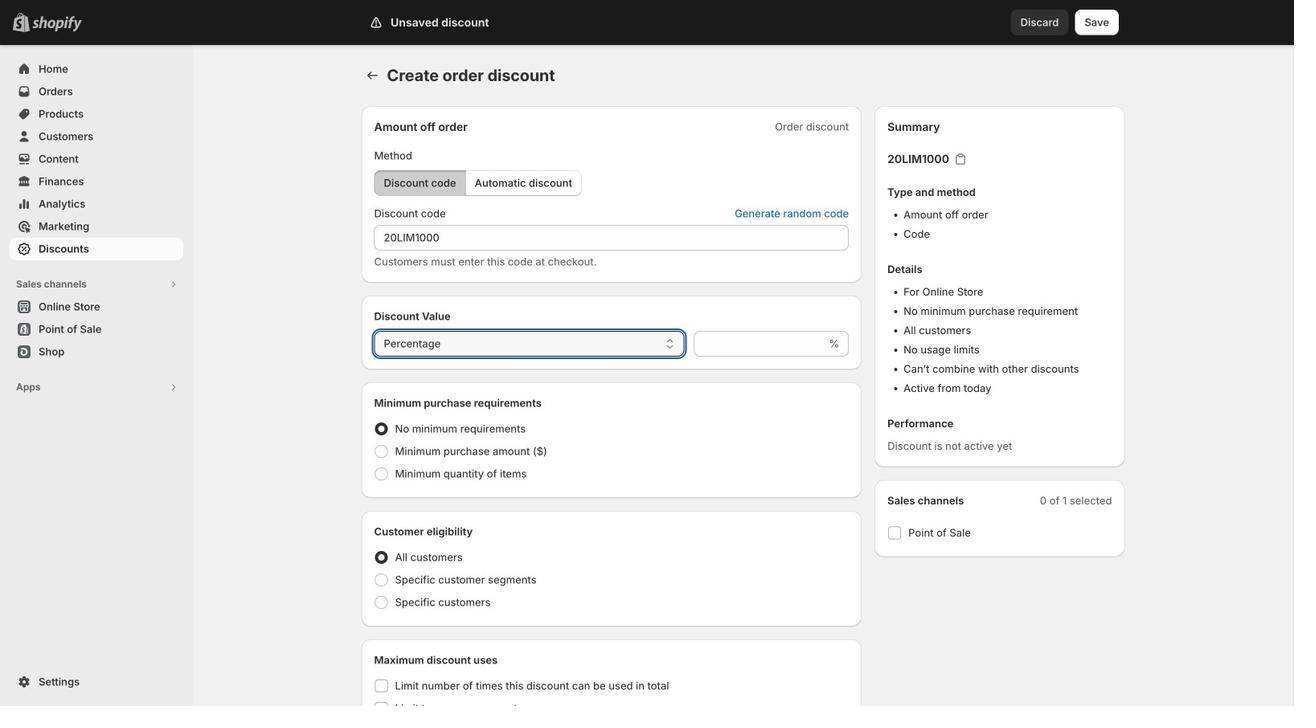Task type: locate. For each thing, give the bounding box(es) containing it.
None text field
[[374, 225, 849, 251], [694, 331, 826, 357], [374, 225, 849, 251], [694, 331, 826, 357]]

shopify image
[[32, 16, 82, 32]]



Task type: vqa. For each thing, say whether or not it's contained in the screenshot.
Text Box
yes



